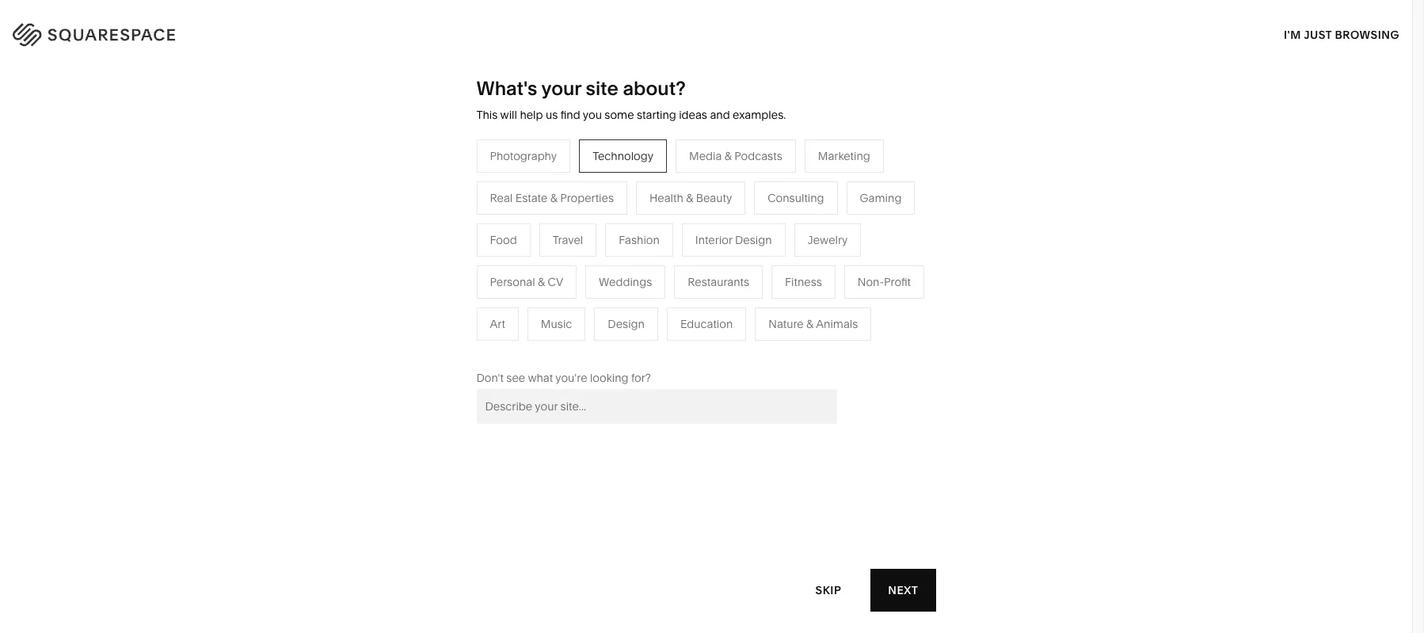 Task type: locate. For each thing, give the bounding box(es) containing it.
estate down 'weddings' link
[[595, 339, 627, 353]]

Don't see what you're looking for? field
[[477, 389, 837, 424]]

0 vertical spatial podcasts
[[735, 149, 783, 163]]

nature & animals down the home & decor 'link'
[[737, 244, 827, 258]]

weddings up events link on the left top
[[599, 275, 652, 289]]

1 vertical spatial podcasts
[[615, 268, 663, 282]]

Photography radio
[[477, 139, 571, 173]]

find
[[561, 108, 581, 122]]

design
[[735, 233, 772, 247], [608, 317, 645, 331]]

professional services
[[403, 244, 513, 258]]

nature inside nature & animals option
[[769, 317, 804, 331]]

media & podcasts inside radio
[[690, 149, 783, 163]]

art
[[490, 317, 506, 331]]

properties up for?
[[640, 339, 694, 353]]

non-
[[858, 275, 885, 289], [476, 291, 502, 306]]

1 horizontal spatial podcasts
[[735, 149, 783, 163]]

some
[[605, 108, 634, 122]]

1 vertical spatial real
[[570, 339, 593, 353]]

non- up art
[[476, 291, 502, 306]]

&
[[725, 149, 732, 163], [551, 191, 558, 205], [686, 191, 694, 205], [772, 220, 779, 234], [775, 244, 782, 258], [605, 268, 612, 282], [538, 275, 545, 289], [466, 291, 473, 306], [807, 317, 814, 331], [630, 339, 637, 353]]

1 vertical spatial animals
[[816, 317, 859, 331]]

animals down the decor
[[784, 244, 827, 258]]

for?
[[632, 371, 651, 385]]

real down music
[[570, 339, 593, 353]]

professional services link
[[403, 244, 529, 258]]

home
[[737, 220, 769, 234]]

0 horizontal spatial estate
[[516, 191, 548, 205]]

media & podcasts down and
[[690, 149, 783, 163]]

podcasts down examples.
[[735, 149, 783, 163]]

estate inside option
[[516, 191, 548, 205]]

real estate & properties link
[[570, 339, 710, 353]]

& inside 'option'
[[686, 191, 694, 205]]

Non-Profit radio
[[845, 265, 925, 299]]

0 horizontal spatial design
[[608, 317, 645, 331]]

consulting
[[768, 191, 825, 205]]

travel inside 'radio'
[[553, 233, 584, 247]]

interior
[[696, 233, 733, 247]]

0 vertical spatial media
[[690, 149, 722, 163]]

0 horizontal spatial fitness
[[737, 268, 774, 282]]

real estate & properties up travel 'radio' at the left of the page
[[490, 191, 614, 205]]

0 vertical spatial non-
[[858, 275, 885, 289]]

nature down home
[[737, 244, 772, 258]]

Nature & Animals radio
[[756, 307, 872, 341]]

community
[[403, 291, 463, 306]]

non- down the jewelry radio
[[858, 275, 885, 289]]

0 vertical spatial properties
[[561, 191, 614, 205]]

this
[[477, 108, 498, 122]]

properties
[[561, 191, 614, 205], [640, 339, 694, 353]]

0 vertical spatial weddings
[[599, 275, 652, 289]]

nature & animals inside option
[[769, 317, 859, 331]]

don't
[[477, 371, 504, 385]]

home & decor
[[737, 220, 814, 234]]

local
[[403, 268, 431, 282]]

media
[[690, 149, 722, 163], [570, 268, 603, 282]]

real inside real estate & properties option
[[490, 191, 513, 205]]

1 horizontal spatial design
[[735, 233, 772, 247]]

fitness down the nature & animals link
[[785, 275, 823, 289]]

& up travel 'radio' at the left of the page
[[551, 191, 558, 205]]

interior design
[[696, 233, 772, 247]]

fitness
[[737, 268, 774, 282], [785, 275, 823, 289]]

weddings
[[599, 275, 652, 289], [570, 315, 623, 330]]

professional
[[403, 244, 466, 258]]

0 horizontal spatial non-
[[476, 291, 502, 306]]

& inside radio
[[725, 149, 732, 163]]

1 horizontal spatial media
[[690, 149, 722, 163]]

nature down fitness radio
[[769, 317, 804, 331]]

events
[[570, 291, 604, 306]]

nature & animals down fitness radio
[[769, 317, 859, 331]]

1 horizontal spatial estate
[[595, 339, 627, 353]]

0 horizontal spatial media
[[570, 268, 603, 282]]

Gaming radio
[[847, 181, 916, 215]]

podcasts
[[735, 149, 783, 163], [615, 268, 663, 282]]

degraw image
[[508, 542, 905, 633]]

next
[[889, 583, 919, 597]]

real
[[490, 191, 513, 205], [570, 339, 593, 353]]

community & non-profits link
[[403, 291, 551, 306]]

real estate & properties up for?
[[570, 339, 694, 353]]

media & podcasts
[[690, 149, 783, 163], [570, 268, 663, 282]]

fitness down interior design radio at top
[[737, 268, 774, 282]]

Health & Beauty radio
[[636, 181, 746, 215]]

& left cv at the left top of the page
[[538, 275, 545, 289]]

1 horizontal spatial fitness
[[785, 275, 823, 289]]

1 vertical spatial nature
[[769, 317, 804, 331]]

1 horizontal spatial restaurants
[[688, 275, 750, 289]]

1 horizontal spatial properties
[[640, 339, 694, 353]]

1 vertical spatial non-
[[476, 291, 502, 306]]

don't see what you're looking for?
[[477, 371, 651, 385]]

animals
[[784, 244, 827, 258], [816, 317, 859, 331]]

music
[[541, 317, 572, 331]]

design inside radio
[[608, 317, 645, 331]]

your
[[542, 77, 582, 100]]

0 vertical spatial design
[[735, 233, 772, 247]]

1 horizontal spatial non-
[[858, 275, 885, 289]]

media up events
[[570, 268, 603, 282]]

non-profit
[[858, 275, 911, 289]]

about?
[[623, 77, 686, 100]]

business
[[433, 268, 480, 282]]

podcasts down fashion
[[615, 268, 663, 282]]

animals down fitness radio
[[816, 317, 859, 331]]

0 horizontal spatial properties
[[561, 191, 614, 205]]

you
[[583, 108, 602, 122]]

1 vertical spatial design
[[608, 317, 645, 331]]

restaurants
[[570, 244, 631, 258], [688, 275, 750, 289]]

0 horizontal spatial podcasts
[[615, 268, 663, 282]]

fitness inside radio
[[785, 275, 823, 289]]

travel up restaurants link
[[570, 220, 600, 234]]

examples.
[[733, 108, 786, 122]]

1 vertical spatial restaurants
[[688, 275, 750, 289]]

& down home & decor
[[775, 244, 782, 258]]

1 vertical spatial media
[[570, 268, 603, 282]]

real estate & properties
[[490, 191, 614, 205], [570, 339, 694, 353]]

real up food 'radio'
[[490, 191, 513, 205]]

& right health
[[686, 191, 694, 205]]

travel
[[570, 220, 600, 234], [553, 233, 584, 247]]

weddings down events link on the left top
[[570, 315, 623, 330]]

estate
[[516, 191, 548, 205], [595, 339, 627, 353]]

Marketing radio
[[805, 139, 884, 173]]

0 horizontal spatial real
[[490, 191, 513, 205]]

what's your site about? this will help us find you some starting ideas and examples.
[[477, 77, 786, 122]]

1 vertical spatial nature & animals
[[769, 317, 859, 331]]

personal & cv
[[490, 275, 564, 289]]

log
[[1356, 25, 1379, 39]]

& down business
[[466, 291, 473, 306]]

1 horizontal spatial media & podcasts
[[690, 149, 783, 163]]

technology
[[593, 149, 654, 163]]

Interior Design radio
[[682, 223, 786, 257]]

next button
[[871, 569, 936, 612]]

just
[[1305, 27, 1333, 42]]

health
[[650, 191, 684, 205]]

estate down photography radio
[[516, 191, 548, 205]]

travel up cv at the left top of the page
[[553, 233, 584, 247]]

i'm just browsing link
[[1285, 13, 1400, 56]]

0 horizontal spatial media & podcasts
[[570, 268, 663, 282]]

nature
[[737, 244, 772, 258], [769, 317, 804, 331]]

site
[[586, 77, 619, 100]]

restaurants down travel link
[[570, 244, 631, 258]]

Design radio
[[595, 307, 659, 341]]

media & podcasts down restaurants link
[[570, 268, 663, 282]]

& inside radio
[[538, 275, 545, 289]]

1 vertical spatial properties
[[640, 339, 694, 353]]

properties up travel link
[[561, 191, 614, 205]]

nature & animals
[[737, 244, 827, 258], [769, 317, 859, 331]]

0 vertical spatial estate
[[516, 191, 548, 205]]

& up for?
[[630, 339, 637, 353]]

real estate & properties inside option
[[490, 191, 614, 205]]

0 horizontal spatial restaurants
[[570, 244, 631, 258]]

1 vertical spatial weddings
[[570, 315, 623, 330]]

Art radio
[[477, 307, 519, 341]]

0 vertical spatial real
[[490, 191, 513, 205]]

& down and
[[725, 149, 732, 163]]

0 vertical spatial real estate & properties
[[490, 191, 614, 205]]

entertainment link
[[403, 339, 492, 353]]

0 vertical spatial media & podcasts
[[690, 149, 783, 163]]

cv
[[548, 275, 564, 289]]

media up beauty
[[690, 149, 722, 163]]

restaurants down interior
[[688, 275, 750, 289]]



Task type: describe. For each thing, give the bounding box(es) containing it.
entertainment
[[403, 339, 476, 353]]

and
[[710, 108, 730, 122]]

travel link
[[570, 220, 616, 234]]

0 vertical spatial animals
[[784, 244, 827, 258]]

1 vertical spatial media & podcasts
[[570, 268, 663, 282]]

Fashion radio
[[606, 223, 674, 257]]

what's
[[477, 77, 538, 100]]

animals inside option
[[816, 317, 859, 331]]

restaurants inside option
[[688, 275, 750, 289]]

personal
[[490, 275, 535, 289]]

fitness link
[[737, 268, 790, 282]]

jewelry
[[808, 233, 848, 247]]

non- inside non-profit option
[[858, 275, 885, 289]]

education
[[681, 317, 733, 331]]

squarespace logo image
[[32, 19, 208, 44]]

& down fitness radio
[[807, 317, 814, 331]]

in
[[1382, 25, 1393, 39]]

degraw element
[[508, 542, 905, 633]]

profits
[[502, 291, 535, 306]]

beauty
[[696, 191, 732, 205]]

design inside radio
[[735, 233, 772, 247]]

Travel radio
[[539, 223, 597, 257]]

decor
[[782, 220, 814, 234]]

community & non-profits
[[403, 291, 535, 306]]

1 vertical spatial real estate & properties
[[570, 339, 694, 353]]

weddings inside option
[[599, 275, 652, 289]]

& down restaurants link
[[605, 268, 612, 282]]

media & podcasts link
[[570, 268, 679, 282]]

services
[[469, 244, 513, 258]]

Fitness radio
[[772, 265, 836, 299]]

0 vertical spatial nature & animals
[[737, 244, 827, 258]]

Weddings radio
[[586, 265, 666, 299]]

squarespace logo link
[[32, 19, 304, 44]]

weddings link
[[570, 315, 639, 330]]

0 vertical spatial restaurants
[[570, 244, 631, 258]]

skip
[[816, 583, 842, 597]]

0 vertical spatial nature
[[737, 244, 772, 258]]

log             in link
[[1356, 25, 1393, 39]]

looking
[[590, 371, 629, 385]]

Music radio
[[528, 307, 586, 341]]

what
[[528, 371, 553, 385]]

log             in
[[1356, 25, 1393, 39]]

media inside radio
[[690, 149, 722, 163]]

events link
[[570, 291, 620, 306]]

Food radio
[[477, 223, 531, 257]]

& right home
[[772, 220, 779, 234]]

1 vertical spatial estate
[[595, 339, 627, 353]]

Personal & CV radio
[[477, 265, 577, 299]]

local business link
[[403, 268, 496, 282]]

i'm just browsing
[[1285, 27, 1400, 42]]

home & decor link
[[737, 220, 829, 234]]

Education radio
[[667, 307, 747, 341]]

Consulting radio
[[755, 181, 838, 215]]

browsing
[[1336, 27, 1400, 42]]

i'm
[[1285, 27, 1302, 42]]

Technology radio
[[579, 139, 667, 173]]

help
[[520, 108, 543, 122]]

will
[[501, 108, 517, 122]]

profit
[[885, 275, 911, 289]]

skip button
[[799, 569, 859, 612]]

health & beauty
[[650, 191, 732, 205]]

properties inside real estate & properties option
[[561, 191, 614, 205]]

gaming
[[860, 191, 902, 205]]

photography
[[490, 149, 557, 163]]

restaurants link
[[570, 244, 647, 258]]

podcasts inside radio
[[735, 149, 783, 163]]

fashion
[[619, 233, 660, 247]]

ideas
[[679, 108, 708, 122]]

1 horizontal spatial real
[[570, 339, 593, 353]]

food
[[490, 233, 517, 247]]

you're
[[556, 371, 588, 385]]

see
[[507, 371, 526, 385]]

marketing
[[818, 149, 871, 163]]

Restaurants radio
[[675, 265, 763, 299]]

local business
[[403, 268, 480, 282]]

Real Estate & Properties radio
[[477, 181, 628, 215]]

Media & Podcasts radio
[[676, 139, 796, 173]]

us
[[546, 108, 558, 122]]

nature & animals link
[[737, 244, 842, 258]]

starting
[[637, 108, 677, 122]]

Jewelry radio
[[795, 223, 862, 257]]



Task type: vqa. For each thing, say whether or not it's contained in the screenshot.
Blog
no



